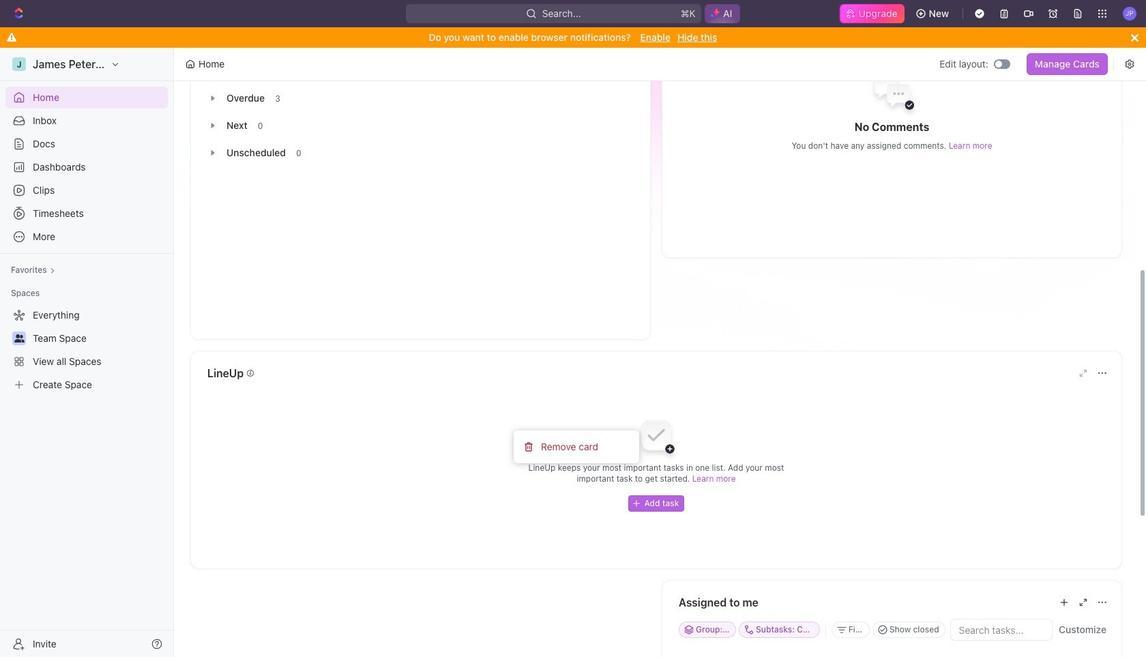 Task type: locate. For each thing, give the bounding box(es) containing it.
Search tasks... text field
[[951, 620, 1052, 640]]

tree
[[5, 304, 168, 396]]

sidebar navigation
[[0, 48, 174, 657]]

tree inside the sidebar 'navigation'
[[5, 304, 168, 396]]



Task type: vqa. For each thing, say whether or not it's contained in the screenshot.
tree in Sidebar navigation
yes



